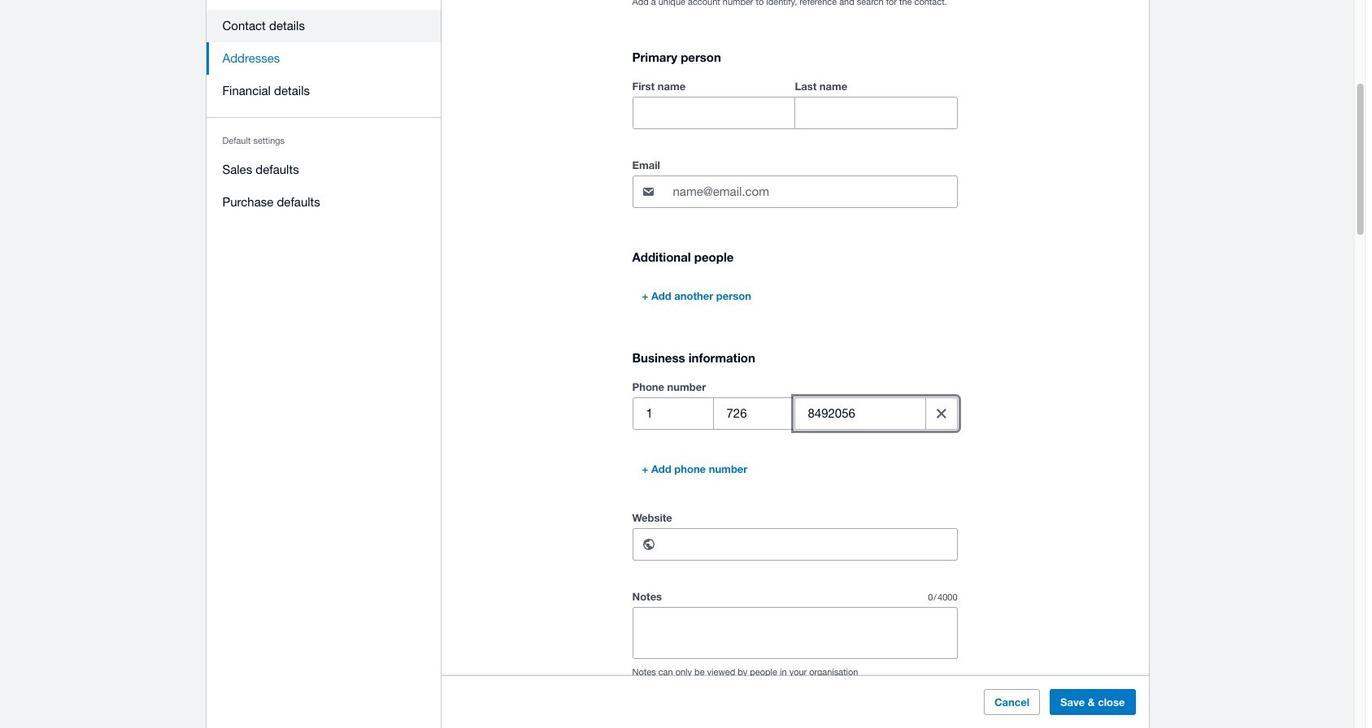 Task type: locate. For each thing, give the bounding box(es) containing it.
0 vertical spatial group
[[632, 77, 957, 129]]

None text field
[[671, 530, 957, 560], [633, 608, 957, 659], [671, 530, 957, 560], [633, 608, 957, 659]]

None field
[[633, 98, 794, 129], [795, 98, 957, 129], [633, 98, 794, 129], [795, 98, 957, 129]]

menu
[[206, 0, 441, 228]]

Country field
[[633, 399, 713, 430]]

1 vertical spatial group
[[632, 398, 957, 430]]

Number field
[[795, 399, 918, 430]]

2 group from the top
[[632, 398, 957, 430]]

group
[[632, 77, 957, 129], [632, 398, 957, 430]]



Task type: vqa. For each thing, say whether or not it's contained in the screenshot.
CONTACT
no



Task type: describe. For each thing, give the bounding box(es) containing it.
Area field
[[714, 399, 794, 430]]

1 group from the top
[[632, 77, 957, 129]]

name@email.com text field
[[671, 177, 957, 208]]



